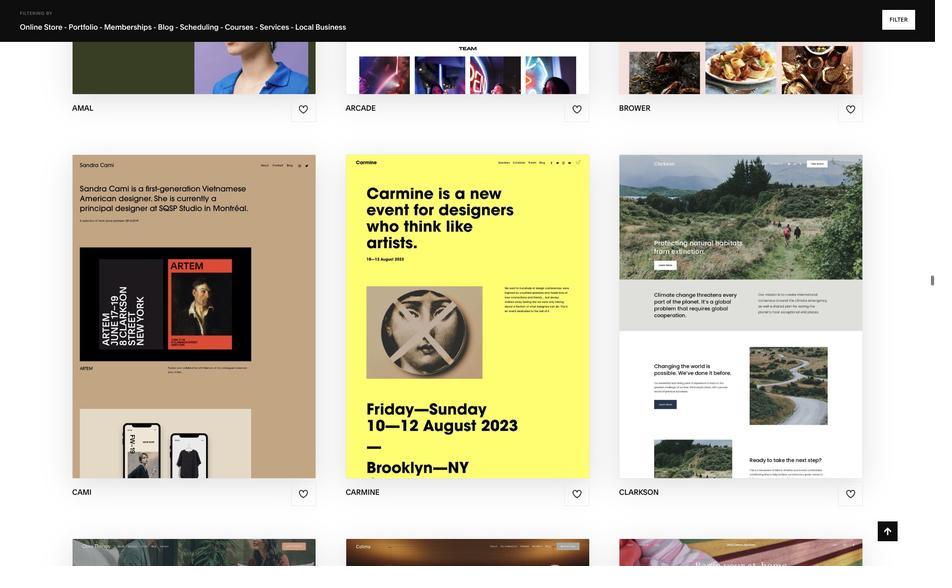 Task type: describe. For each thing, give the bounding box(es) containing it.
start for preview carmine
[[415, 299, 442, 310]]

6 - from the left
[[255, 23, 258, 32]]

add amal to your favorites list image
[[299, 105, 308, 115]]

add carmine to your favorites list image
[[572, 489, 582, 499]]

start with cami
[[150, 299, 228, 310]]

filter button
[[882, 10, 915, 30]]

comet image
[[620, 540, 863, 567]]

carmine inside button
[[469, 299, 511, 310]]

by
[[46, 11, 53, 16]]

2 vertical spatial carmine
[[346, 488, 380, 497]]

filtering by
[[20, 11, 53, 16]]

arcade
[[346, 104, 376, 113]]

portfolio
[[69, 23, 98, 32]]

preview cami
[[161, 317, 227, 327]]

start with carmine button
[[415, 292, 521, 317]]

2 - from the left
[[100, 23, 102, 32]]

memberships
[[104, 23, 152, 32]]

colima image
[[346, 540, 589, 567]]

store
[[44, 23, 62, 32]]

add arcade to your favorites list image
[[572, 105, 582, 115]]

add cami to your favorites list image
[[299, 489, 308, 499]]

amal
[[72, 104, 93, 113]]

preview cami link
[[161, 310, 227, 335]]

business
[[315, 23, 346, 32]]

start for preview cami
[[150, 299, 177, 310]]

preview carmine link
[[426, 310, 509, 335]]

local
[[295, 23, 314, 32]]

1 vertical spatial cami
[[203, 317, 227, 327]]

arcade image
[[346, 0, 589, 94]]

start inside 'button'
[[685, 299, 712, 310]]

back to top image
[[883, 527, 893, 537]]

add clarkson to your favorites list image
[[846, 489, 856, 499]]

online store - portfolio - memberships - blog - scheduling - courses - services - local business
[[20, 23, 346, 32]]

1 - from the left
[[64, 23, 67, 32]]

clove image
[[73, 540, 315, 567]]

filtering
[[20, 11, 45, 16]]

filter
[[890, 16, 908, 23]]

online
[[20, 23, 42, 32]]

start with clarkson
[[685, 299, 788, 310]]

courses
[[225, 23, 253, 32]]

preview for preview cami
[[161, 317, 201, 327]]

2 vertical spatial clarkson
[[619, 488, 659, 497]]



Task type: locate. For each thing, give the bounding box(es) containing it.
0 horizontal spatial start
[[150, 299, 177, 310]]

1 horizontal spatial start
[[415, 299, 442, 310]]

carmine
[[469, 299, 511, 310], [467, 317, 509, 327], [346, 488, 380, 497]]

1 vertical spatial carmine
[[467, 317, 509, 327]]

3 start from the left
[[685, 299, 712, 310]]

amal image
[[73, 0, 315, 94]]

3 - from the left
[[153, 23, 156, 32]]

preview down "start with clarkson" at bottom
[[696, 317, 735, 327]]

clarkson image
[[620, 155, 863, 479]]

preview for preview carmine
[[426, 317, 465, 327]]

with
[[179, 299, 202, 310], [444, 299, 467, 310], [714, 299, 737, 310]]

0 horizontal spatial preview
[[161, 317, 201, 327]]

- left courses
[[220, 23, 223, 32]]

- left blog
[[153, 23, 156, 32]]

7 - from the left
[[291, 23, 294, 32]]

0 horizontal spatial with
[[179, 299, 202, 310]]

2 preview from the left
[[426, 317, 465, 327]]

4 - from the left
[[175, 23, 178, 32]]

add brower to your favorites list image
[[846, 105, 856, 115]]

- right blog
[[175, 23, 178, 32]]

with for carmine
[[444, 299, 467, 310]]

0 vertical spatial carmine
[[469, 299, 511, 310]]

0 vertical spatial cami
[[205, 299, 228, 310]]

- right courses
[[255, 23, 258, 32]]

2 vertical spatial cami
[[72, 488, 92, 497]]

5 - from the left
[[220, 23, 223, 32]]

clarkson
[[739, 299, 788, 310], [738, 317, 786, 327], [619, 488, 659, 497]]

3 preview from the left
[[696, 317, 735, 327]]

with up preview cami
[[179, 299, 202, 310]]

preview carmine
[[426, 317, 509, 327]]

with up preview carmine
[[444, 299, 467, 310]]

preview
[[161, 317, 201, 327], [426, 317, 465, 327], [696, 317, 735, 327]]

scheduling
[[180, 23, 219, 32]]

2 with from the left
[[444, 299, 467, 310]]

services
[[260, 23, 289, 32]]

cami image
[[73, 155, 315, 479]]

carmine image
[[346, 155, 589, 479]]

clarkson inside 'button'
[[739, 299, 788, 310]]

- right portfolio
[[100, 23, 102, 32]]

with inside start with cami button
[[179, 299, 202, 310]]

cami inside button
[[205, 299, 228, 310]]

start with clarkson button
[[685, 292, 798, 317]]

1 horizontal spatial preview
[[426, 317, 465, 327]]

2 horizontal spatial start
[[685, 299, 712, 310]]

with up preview clarkson
[[714, 299, 737, 310]]

1 preview from the left
[[161, 317, 201, 327]]

2 horizontal spatial preview
[[696, 317, 735, 327]]

1 start from the left
[[150, 299, 177, 310]]

brower image
[[620, 0, 863, 94]]

cami
[[205, 299, 228, 310], [203, 317, 227, 327], [72, 488, 92, 497]]

1 horizontal spatial with
[[444, 299, 467, 310]]

with inside start with clarkson 'button'
[[714, 299, 737, 310]]

preview clarkson link
[[696, 310, 786, 335]]

preview clarkson
[[696, 317, 786, 327]]

- right store
[[64, 23, 67, 32]]

preview down 'start with carmine'
[[426, 317, 465, 327]]

brower
[[619, 104, 650, 113]]

1 vertical spatial clarkson
[[738, 317, 786, 327]]

2 start from the left
[[415, 299, 442, 310]]

with inside start with carmine button
[[444, 299, 467, 310]]

start with carmine
[[415, 299, 511, 310]]

preview for preview clarkson
[[696, 317, 735, 327]]

start with cami button
[[150, 292, 238, 317]]

3 with from the left
[[714, 299, 737, 310]]

1 with from the left
[[179, 299, 202, 310]]

preview down start with cami
[[161, 317, 201, 327]]

- left local at the left of page
[[291, 23, 294, 32]]

0 vertical spatial clarkson
[[739, 299, 788, 310]]

blog
[[158, 23, 174, 32]]

with for cami
[[179, 299, 202, 310]]

start
[[150, 299, 177, 310], [415, 299, 442, 310], [685, 299, 712, 310]]

2 horizontal spatial with
[[714, 299, 737, 310]]

-
[[64, 23, 67, 32], [100, 23, 102, 32], [153, 23, 156, 32], [175, 23, 178, 32], [220, 23, 223, 32], [255, 23, 258, 32], [291, 23, 294, 32]]



Task type: vqa. For each thing, say whether or not it's contained in the screenshot.
suite.
no



